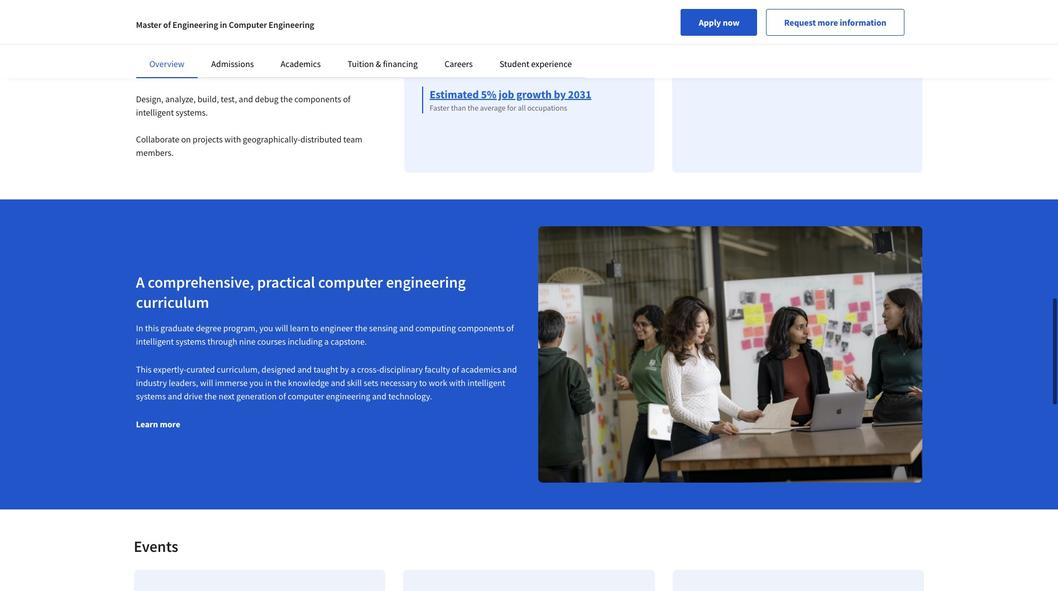 Task type: locate. For each thing, give the bounding box(es) containing it.
intelligent down this
[[136, 336, 174, 347]]

as
[[371, 13, 379, 24]]

2 vertical spatial with
[[449, 377, 466, 388]]

to
[[221, 53, 229, 64], [311, 322, 319, 334], [419, 377, 427, 388]]

student experience
[[500, 58, 572, 69]]

of inside implement algorithms to match the constraints and capabilities of specialized hardware for intelligent systems.
[[374, 53, 382, 64]]

geographically-
[[243, 133, 301, 145]]

0 horizontal spatial in
[[220, 19, 227, 30]]

with for a
[[512, 38, 534, 52]]

learning,
[[238, 26, 271, 37]]

test,
[[221, 93, 237, 104]]

0 horizontal spatial by
[[340, 364, 349, 375]]

intelligent down "academics"
[[468, 377, 506, 388]]

for left all
[[507, 103, 517, 113]]

admissions
[[211, 58, 254, 69]]

0 horizontal spatial engineering
[[326, 391, 371, 402]]

0 horizontal spatial with
[[225, 133, 241, 145]]

with
[[512, 38, 534, 52], [225, 133, 241, 145], [449, 377, 466, 388]]

comprehensive,
[[148, 272, 254, 292]]

degree up they
[[588, 38, 622, 52]]

machine down from
[[204, 26, 237, 37]]

faster
[[430, 103, 450, 113]]

the
[[256, 53, 268, 64], [280, 93, 293, 104], [468, 103, 479, 113], [355, 322, 367, 334], [274, 377, 286, 388], [205, 391, 217, 402]]

systems
[[176, 336, 206, 347], [136, 391, 166, 402]]

in
[[136, 322, 143, 334]]

more inside button
[[818, 17, 838, 28]]

through
[[207, 336, 237, 347]]

computer inside a comprehensive, practical computer engineering curriculum
[[318, 272, 383, 292]]

components up "academics"
[[458, 322, 505, 334]]

computer
[[318, 272, 383, 292], [288, 391, 324, 402]]

1 horizontal spatial with
[[449, 377, 466, 388]]

and inside 'design, analyze, build, test, and debug the components of intelligent systems.'
[[239, 93, 253, 104]]

sets
[[364, 377, 379, 388]]

will inside this expertly-curated curriculum, designed and taught by a cross-disciplinary faculty of academics and industry leaders, will immerse you in the knowledge and skill sets necessary to work with intelligent systems and drive the next generation of computer engineering and technology.
[[200, 377, 213, 388]]

1 machine from the left
[[204, 26, 237, 37]]

earn 10%+ more with a master's degree link
[[430, 38, 622, 52]]

from
[[210, 13, 227, 24]]

with inside this expertly-curated curriculum, designed and taught by a cross-disciplinary faculty of academics and industry leaders, will immerse you in the knowledge and skill sets necessary to work with intelligent systems and drive the next generation of computer engineering and technology.
[[449, 377, 466, 388]]

with inside earn 10%+ more with a master's degree computer engineers can boost their salary when they achieve a master's degree, post-undergrad
[[512, 38, 534, 52]]

0 horizontal spatial components
[[295, 93, 341, 104]]

2 vertical spatial more
[[160, 419, 180, 430]]

the right match
[[256, 53, 268, 64]]

a down engineer
[[324, 336, 329, 347]]

0 horizontal spatial for
[[217, 66, 227, 78]]

1 vertical spatial components
[[458, 322, 505, 334]]

by inside this expertly-curated curriculum, designed and taught by a cross-disciplinary faculty of academics and industry leaders, will immerse you in the knowledge and skill sets necessary to work with intelligent systems and drive the next generation of computer engineering and technology.
[[340, 364, 349, 375]]

engineering inside this expertly-curated curriculum, designed and taught by a cross-disciplinary faculty of academics and industry leaders, will immerse you in the knowledge and skill sets necessary to work with intelligent systems and drive the next generation of computer engineering and technology.
[[326, 391, 371, 402]]

0 vertical spatial systems
[[176, 336, 206, 347]]

0 horizontal spatial systems.
[[176, 107, 208, 118]]

in down designed
[[265, 377, 272, 388]]

taught
[[314, 364, 338, 375]]

components inside 'design, analyze, build, test, and debug the components of intelligent systems.'
[[295, 93, 341, 104]]

for inside implement algorithms to match the constraints and capabilities of specialized hardware for intelligent systems.
[[217, 66, 227, 78]]

tuition
[[348, 58, 374, 69]]

1 horizontal spatial systems.
[[269, 66, 301, 78]]

will down 'curated'
[[200, 377, 213, 388]]

skill
[[347, 377, 362, 388]]

with right projects at the top left
[[225, 133, 241, 145]]

estimated
[[430, 87, 479, 101]]

0 horizontal spatial machine
[[204, 26, 237, 37]]

a up skill
[[351, 364, 355, 375]]

job
[[499, 87, 514, 101]]

the inside 'design, analyze, build, test, and debug the components of intelligent systems.'
[[280, 93, 293, 104]]

the right debug
[[280, 93, 293, 104]]

degree inside earn 10%+ more with a master's degree computer engineers can boost their salary when they achieve a master's degree, post-undergrad
[[588, 38, 622, 52]]

0 vertical spatial engineering
[[386, 272, 466, 292]]

0 horizontal spatial more
[[160, 419, 180, 430]]

hardware
[[179, 66, 215, 78]]

by up occupations
[[554, 87, 566, 101]]

you up 'generation'
[[250, 377, 263, 388]]

1 horizontal spatial more
[[484, 38, 510, 52]]

0 vertical spatial systems.
[[269, 66, 301, 78]]

and right test,
[[239, 93, 253, 104]]

computer up engineer
[[318, 272, 383, 292]]

events
[[134, 536, 178, 556]]

components down academics link
[[295, 93, 341, 104]]

and up knowledge
[[298, 364, 312, 375]]

analyze,
[[165, 93, 196, 104]]

financing
[[383, 58, 418, 69]]

1 vertical spatial systems
[[136, 391, 166, 402]]

engineering
[[386, 272, 466, 292], [326, 391, 371, 402]]

1 horizontal spatial will
[[275, 322, 288, 334]]

for
[[217, 66, 227, 78], [507, 103, 517, 113]]

1 vertical spatial will
[[200, 377, 213, 388]]

0 vertical spatial more
[[818, 17, 838, 28]]

1 vertical spatial master's
[[430, 65, 458, 75]]

tuition & financing
[[348, 58, 418, 69]]

2 vertical spatial to
[[419, 377, 427, 388]]

apply
[[699, 17, 721, 28]]

1 horizontal spatial by
[[554, 87, 566, 101]]

experience
[[531, 58, 572, 69]]

systems.
[[269, 66, 301, 78], [176, 107, 208, 118]]

2 engineering from the left
[[269, 19, 314, 30]]

for right hardware
[[217, 66, 227, 78]]

a right achieve
[[632, 54, 636, 64]]

1 vertical spatial in
[[265, 377, 272, 388]]

a up their
[[536, 38, 542, 52]]

0 horizontal spatial computer
[[229, 19, 267, 30]]

degree up through
[[196, 322, 222, 334]]

master's down earn
[[430, 65, 458, 75]]

1 horizontal spatial to
[[311, 322, 319, 334]]

team
[[343, 133, 363, 145]]

request more information
[[785, 17, 887, 28]]

systems inside in this graduate degree program, you will learn to engineer the sensing and computing components of intelligent systems through nine courses including a capstone.
[[176, 336, 206, 347]]

tuition & financing link
[[348, 58, 418, 69]]

will up courses
[[275, 322, 288, 334]]

5%
[[481, 87, 497, 101]]

1 horizontal spatial degree
[[588, 38, 622, 52]]

debug
[[255, 93, 279, 104]]

more for learn more
[[160, 419, 180, 430]]

1 horizontal spatial engineering
[[386, 272, 466, 292]]

boost
[[511, 54, 530, 64]]

more right request at right top
[[818, 17, 838, 28]]

design,
[[136, 93, 164, 104]]

to inside implement algorithms to match the constraints and capabilities of specialized hardware for intelligent systems.
[[221, 53, 229, 64]]

signal
[[136, 26, 158, 37]]

this
[[145, 322, 159, 334]]

estimated 5% job growth by 2031 faster than the average for all occupations
[[430, 87, 592, 113]]

systems. down analyze,
[[176, 107, 208, 118]]

design, analyze, build, test, and debug the components of intelligent systems.
[[136, 93, 351, 118]]

1 horizontal spatial in
[[265, 377, 272, 388]]

and right sensing
[[399, 322, 414, 334]]

1 vertical spatial degree
[[196, 322, 222, 334]]

learn more
[[136, 419, 180, 430]]

information inside button
[[840, 17, 887, 28]]

overview link
[[149, 58, 185, 69]]

engineering up 'constraints' in the top left of the page
[[269, 19, 314, 30]]

0 vertical spatial to
[[221, 53, 229, 64]]

intelligent inside 'design, analyze, build, test, and debug the components of intelligent systems.'
[[136, 107, 174, 118]]

1 vertical spatial systems.
[[176, 107, 208, 118]]

academics
[[461, 364, 501, 375]]

1 horizontal spatial components
[[458, 322, 505, 334]]

and inside implement algorithms to match the constraints and capabilities of specialized hardware for intelligent systems.
[[313, 53, 328, 64]]

more inside earn 10%+ more with a master's degree computer engineers can boost their salary when they achieve a master's degree, post-undergrad
[[484, 38, 510, 52]]

degree
[[588, 38, 622, 52], [196, 322, 222, 334]]

members.
[[136, 147, 174, 158]]

with for geographically-
[[225, 133, 241, 145]]

the right the than
[[468, 103, 479, 113]]

by up skill
[[340, 364, 349, 375]]

0 horizontal spatial degree
[[196, 322, 222, 334]]

systems down graduate
[[176, 336, 206, 347]]

1 horizontal spatial for
[[507, 103, 517, 113]]

match
[[231, 53, 254, 64]]

faculty
[[425, 364, 450, 375]]

0 vertical spatial components
[[295, 93, 341, 104]]

to left match
[[221, 53, 229, 64]]

and down 'sets'
[[372, 391, 387, 402]]

1 vertical spatial you
[[250, 377, 263, 388]]

1 horizontal spatial computer
[[430, 54, 463, 64]]

master's up "salary"
[[544, 38, 586, 52]]

2 horizontal spatial more
[[818, 17, 838, 28]]

1 horizontal spatial information
[[840, 17, 887, 28]]

1 vertical spatial by
[[340, 364, 349, 375]]

master's
[[544, 38, 586, 52], [430, 65, 458, 75]]

machine down techniques
[[289, 26, 322, 37]]

for inside 'estimated 5% job growth by 2031 faster than the average for all occupations'
[[507, 103, 517, 113]]

and left skill
[[331, 377, 345, 388]]

extract
[[136, 13, 162, 24]]

constraints
[[270, 53, 312, 64]]

0 vertical spatial master's
[[544, 38, 586, 52]]

0 vertical spatial you
[[259, 322, 273, 334]]

and right 'constraints' in the top left of the page
[[313, 53, 328, 64]]

and
[[292, 13, 307, 24], [273, 26, 287, 37], [313, 53, 328, 64], [239, 93, 253, 104], [399, 322, 414, 334], [298, 364, 312, 375], [503, 364, 517, 375], [331, 377, 345, 388], [168, 391, 182, 402], [372, 391, 387, 402]]

1 vertical spatial engineering
[[326, 391, 371, 402]]

1 vertical spatial more
[[484, 38, 510, 52]]

systems down industry at the left bottom
[[136, 391, 166, 402]]

0 vertical spatial for
[[217, 66, 227, 78]]

1 vertical spatial computer
[[288, 391, 324, 402]]

practical
[[257, 272, 315, 292]]

engineering up algorithms at the top left of the page
[[173, 19, 218, 30]]

0 horizontal spatial to
[[221, 53, 229, 64]]

1 vertical spatial for
[[507, 103, 517, 113]]

intelligent down match
[[229, 66, 267, 78]]

0 vertical spatial will
[[275, 322, 288, 334]]

0 vertical spatial in
[[220, 19, 227, 30]]

more right learn
[[160, 419, 180, 430]]

to left work
[[419, 377, 427, 388]]

0 horizontal spatial systems
[[136, 391, 166, 402]]

1 vertical spatial to
[[311, 322, 319, 334]]

sensing
[[369, 322, 398, 334]]

computer
[[229, 19, 267, 30], [430, 54, 463, 64]]

computer down knowledge
[[288, 391, 324, 402]]

vision.
[[323, 26, 348, 37]]

engineer
[[320, 322, 353, 334]]

intelligent down design,
[[136, 107, 174, 118]]

1 horizontal spatial systems
[[176, 336, 206, 347]]

more up the can
[[484, 38, 510, 52]]

engineering up computing
[[386, 272, 466, 292]]

with right work
[[449, 377, 466, 388]]

including
[[288, 336, 323, 347]]

engineering down skill
[[326, 391, 371, 402]]

to right learn
[[311, 322, 319, 334]]

the up capstone.
[[355, 322, 367, 334]]

2 horizontal spatial with
[[512, 38, 534, 52]]

necessary
[[380, 377, 418, 388]]

2 horizontal spatial to
[[419, 377, 427, 388]]

intelligent inside in this graduate degree program, you will learn to engineer the sensing and computing components of intelligent systems through nine courses including a capstone.
[[136, 336, 174, 347]]

you
[[259, 322, 273, 334], [250, 377, 263, 388]]

all
[[518, 103, 526, 113]]

0 vertical spatial degree
[[588, 38, 622, 52]]

0 horizontal spatial information
[[163, 13, 208, 24]]

1 horizontal spatial machine
[[289, 26, 322, 37]]

1 horizontal spatial engineering
[[269, 19, 314, 30]]

knowledge
[[288, 377, 329, 388]]

you inside in this graduate degree program, you will learn to engineer the sensing and computing components of intelligent systems through nine courses including a capstone.
[[259, 322, 273, 334]]

earn 10%+ more with a master's degree computer engineers can boost their salary when they achieve a master's degree, post-undergrad
[[430, 38, 636, 75]]

of inside 'design, analyze, build, test, and debug the components of intelligent systems.'
[[343, 93, 351, 104]]

learn
[[290, 322, 309, 334]]

the inside implement algorithms to match the constraints and capabilities of specialized hardware for intelligent systems.
[[256, 53, 268, 64]]

0 horizontal spatial will
[[200, 377, 213, 388]]

by inside 'estimated 5% job growth by 2031 faster than the average for all occupations'
[[554, 87, 566, 101]]

program,
[[223, 322, 258, 334]]

the inside 'estimated 5% job growth by 2031 faster than the average for all occupations'
[[468, 103, 479, 113]]

will inside in this graduate degree program, you will learn to engineer the sensing and computing components of intelligent systems through nine courses including a capstone.
[[275, 322, 288, 334]]

components inside in this graduate degree program, you will learn to engineer the sensing and computing components of intelligent systems through nine courses including a capstone.
[[458, 322, 505, 334]]

you inside this expertly-curated curriculum, designed and taught by a cross-disciplinary faculty of academics and industry leaders, will immerse you in the knowledge and skill sets necessary to work with intelligent systems and drive the next generation of computer engineering and technology.
[[250, 377, 263, 388]]

0 vertical spatial by
[[554, 87, 566, 101]]

average
[[480, 103, 506, 113]]

of inside in this graduate degree program, you will learn to engineer the sensing and computing components of intelligent systems through nine courses including a capstone.
[[507, 322, 514, 334]]

you up courses
[[259, 322, 273, 334]]

with inside collaborate on projects with geographically-distributed team members.
[[225, 133, 241, 145]]

systems. down 'constraints' in the top left of the page
[[269, 66, 301, 78]]

to inside in this graduate degree program, you will learn to engineer the sensing and computing components of intelligent systems through nine courses including a capstone.
[[311, 322, 319, 334]]

a
[[536, 38, 542, 52], [632, 54, 636, 64], [324, 336, 329, 347], [351, 364, 355, 375]]

0 horizontal spatial engineering
[[173, 19, 218, 30]]

in left data,
[[220, 19, 227, 30]]

0 vertical spatial with
[[512, 38, 534, 52]]

learn more link
[[136, 419, 180, 430]]

1 vertical spatial computer
[[430, 54, 463, 64]]

with up boost
[[512, 38, 534, 52]]

1 vertical spatial with
[[225, 133, 241, 145]]

0 vertical spatial computer
[[318, 272, 383, 292]]



Task type: vqa. For each thing, say whether or not it's contained in the screenshot.
1st stars from the top
no



Task type: describe. For each thing, give the bounding box(es) containing it.
projects
[[193, 133, 223, 145]]

than
[[451, 103, 466, 113]]

2 machine from the left
[[289, 26, 322, 37]]

next
[[219, 391, 235, 402]]

build,
[[198, 93, 219, 104]]

systems. inside implement algorithms to match the constraints and capabilities of specialized hardware for intelligent systems.
[[269, 66, 301, 78]]

ai virtual assistants
[[690, 35, 753, 45]]

degree inside in this graduate degree program, you will learn to engineer the sensing and computing components of intelligent systems through nine courses including a capstone.
[[196, 322, 222, 334]]

growth
[[517, 87, 552, 101]]

a inside this expertly-curated curriculum, designed and taught by a cross-disciplinary faculty of academics and industry leaders, will immerse you in the knowledge and skill sets necessary to work with intelligent systems and drive the next generation of computer engineering and technology.
[[351, 364, 355, 375]]

the left 'next'
[[205, 391, 217, 402]]

implement
[[136, 53, 177, 64]]

drive
[[184, 391, 203, 402]]

when
[[570, 54, 588, 64]]

10%+
[[455, 38, 482, 52]]

this
[[136, 364, 152, 375]]

computing
[[416, 322, 456, 334]]

request
[[785, 17, 816, 28]]

the inside in this graduate degree program, you will learn to engineer the sensing and computing components of intelligent systems through nine courses including a capstone.
[[355, 322, 367, 334]]

the down designed
[[274, 377, 286, 388]]

data,
[[229, 13, 248, 24]]

master of engineering in computer engineering
[[136, 19, 314, 30]]

0 vertical spatial computer
[[229, 19, 267, 30]]

learn
[[136, 419, 158, 430]]

and down tools on the left of page
[[273, 26, 287, 37]]

implement algorithms to match the constraints and capabilities of specialized hardware for intelligent systems.
[[136, 53, 382, 78]]

intelligent inside implement algorithms to match the constraints and capabilities of specialized hardware for intelligent systems.
[[229, 66, 267, 78]]

in this graduate degree program, you will learn to engineer the sensing and computing components of intelligent systems through nine courses including a capstone.
[[136, 322, 514, 347]]

engineering inside a comprehensive, practical computer engineering curriculum
[[386, 272, 466, 292]]

a inside in this graduate degree program, you will learn to engineer the sensing and computing components of intelligent systems through nine courses including a capstone.
[[324, 336, 329, 347]]

nine
[[239, 336, 256, 347]]

engineers
[[464, 54, 496, 64]]

occupations
[[528, 103, 568, 113]]

more for request more information
[[818, 17, 838, 28]]

student
[[500, 58, 530, 69]]

their
[[531, 54, 547, 64]]

disciplinary
[[380, 364, 423, 375]]

master
[[136, 19, 162, 30]]

to inside this expertly-curated curriculum, designed and taught by a cross-disciplinary faculty of academics and industry leaders, will immerse you in the knowledge and skill sets necessary to work with intelligent systems and drive the next generation of computer engineering and technology.
[[419, 377, 427, 388]]

leaders,
[[169, 377, 198, 388]]

techniques
[[308, 13, 350, 24]]

academics
[[281, 58, 321, 69]]

0 horizontal spatial master's
[[430, 65, 458, 75]]

1 engineering from the left
[[173, 19, 218, 30]]

tools
[[272, 13, 290, 24]]

post-
[[485, 65, 502, 75]]

careers
[[445, 58, 473, 69]]

curriculum
[[136, 292, 209, 312]]

expertly-
[[153, 364, 187, 375]]

capabilities
[[329, 53, 372, 64]]

degree,
[[459, 65, 484, 75]]

courses
[[257, 336, 286, 347]]

curriculum,
[[217, 364, 260, 375]]

capstone.
[[331, 336, 367, 347]]

intelligent inside this expertly-curated curriculum, designed and taught by a cross-disciplinary faculty of academics and industry leaders, will immerse you in the knowledge and skill sets necessary to work with intelligent systems and drive the next generation of computer engineering and technology.
[[468, 377, 506, 388]]

undergrad
[[502, 65, 536, 75]]

cross-
[[357, 364, 380, 375]]

in inside this expertly-curated curriculum, designed and taught by a cross-disciplinary faculty of academics and industry leaders, will immerse you in the knowledge and skill sets necessary to work with intelligent systems and drive the next generation of computer engineering and technology.
[[265, 377, 272, 388]]

&
[[376, 58, 381, 69]]

and down leaders,
[[168, 391, 182, 402]]

request more information button
[[767, 9, 905, 36]]

systems. inside 'design, analyze, build, test, and debug the components of intelligent systems.'
[[176, 107, 208, 118]]

ai
[[690, 35, 696, 45]]

1 horizontal spatial master's
[[544, 38, 586, 52]]

specialized
[[136, 66, 178, 78]]

and right "academics"
[[503, 364, 517, 375]]

extract information from data, using tools and techniques such as signal processing, machine learning, and machine vision.
[[136, 13, 379, 37]]

careers link
[[445, 58, 473, 69]]

industry
[[136, 377, 167, 388]]

and inside in this graduate degree program, you will learn to engineer the sensing and computing components of intelligent systems through nine courses including a capstone.
[[399, 322, 414, 334]]

computer inside earn 10%+ more with a master's degree computer engineers can boost their salary when they achieve a master's degree, post-undergrad
[[430, 54, 463, 64]]

algorithms
[[179, 53, 219, 64]]

systems inside this expertly-curated curriculum, designed and taught by a cross-disciplinary faculty of academics and industry leaders, will immerse you in the knowledge and skill sets necessary to work with intelligent systems and drive the next generation of computer engineering and technology.
[[136, 391, 166, 402]]

salary
[[548, 54, 568, 64]]

and right tools on the left of page
[[292, 13, 307, 24]]

virtual
[[698, 35, 719, 45]]

apply now button
[[681, 9, 758, 36]]

apply now
[[699, 17, 740, 28]]

admissions link
[[211, 58, 254, 69]]

collaborate on projects with geographically-distributed team members.
[[136, 133, 363, 158]]

cars
[[729, 12, 743, 22]]

immerse
[[215, 377, 248, 388]]

overview
[[149, 58, 185, 69]]

self-driving cars
[[690, 12, 743, 22]]

processing,
[[160, 26, 202, 37]]

work
[[429, 377, 448, 388]]

using
[[250, 13, 270, 24]]

this expertly-curated curriculum, designed and taught by a cross-disciplinary faculty of academics and industry leaders, will immerse you in the knowledge and skill sets necessary to work with intelligent systems and drive the next generation of computer engineering and technology.
[[136, 364, 517, 402]]

graduate
[[161, 322, 194, 334]]

can
[[498, 54, 510, 64]]

earn
[[430, 38, 452, 52]]

student experience link
[[500, 58, 572, 69]]

computer inside this expertly-curated curriculum, designed and taught by a cross-disciplinary faculty of academics and industry leaders, will immerse you in the knowledge and skill sets necessary to work with intelligent systems and drive the next generation of computer engineering and technology.
[[288, 391, 324, 402]]

self-
[[690, 12, 705, 22]]

a
[[136, 272, 145, 292]]

information inside extract information from data, using tools and techniques such as signal processing, machine learning, and machine vision.
[[163, 13, 208, 24]]

such
[[352, 13, 369, 24]]

generation
[[236, 391, 277, 402]]



